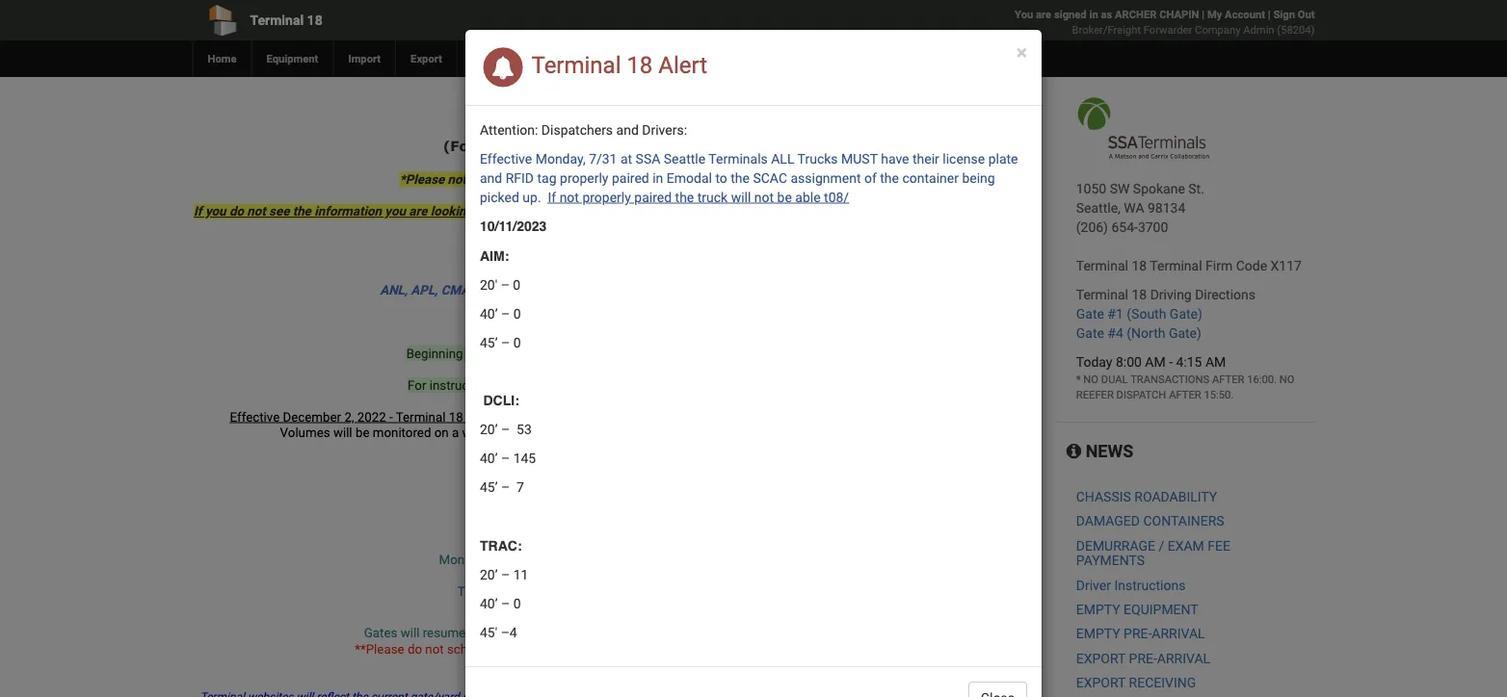 Task type: locate. For each thing, give the bounding box(es) containing it.
to inside effective december 2, 2022 - terminal 18 will temporarily be closing gate/yard operations on fridays due to ongoing volume declines volumes will be monitored on a weekly basis and when conditions improve, friday gate/yard operations will resume.
[[826, 410, 838, 425]]

*
[[1076, 373, 1081, 386]]

emodal
[[667, 170, 712, 186]]

if left see
[[194, 204, 202, 219]]

2 gate from the top
[[1076, 325, 1104, 341]]

0 vertical spatial 45'
[[480, 335, 498, 351]]

refer down for
[[634, 378, 660, 393]]

friday, up 13th
[[517, 537, 554, 552]]

calling
[[604, 267, 643, 282]]

for
[[408, 378, 426, 393]]

be left "able"
[[777, 189, 792, 205]]

if
[[548, 189, 556, 205], [194, 204, 202, 219]]

no right * at the bottom right of page
[[1084, 373, 1099, 386]]

0 vertical spatial gate)
[[1170, 306, 1203, 322]]

1 horizontal spatial you
[[385, 204, 406, 219]]

0 horizontal spatial at
[[593, 642, 604, 657]]

t18 down forecast
[[670, 137, 698, 154]]

18 inside steamship lines calling terminal 18 anl, apl, cma-cgm, chv (swire), cos, hlc, mae, msc, ool, sud, whl, wsl
[[700, 267, 714, 282]]

sign out link
[[1274, 8, 1315, 21]]

1 vertical spatial paired
[[634, 189, 672, 205]]

2 horizontal spatial of
[[992, 204, 1004, 219]]

18 inside welcome to terminal 18 forecast (for terminal map click here, t18 yard map )
[[648, 117, 667, 133]]

under
[[787, 204, 820, 219]]

0 vertical spatial 40' – 0
[[480, 306, 521, 322]]

0 vertical spatial empty
[[1076, 602, 1121, 618]]

mae,
[[648, 283, 678, 298]]

0 vertical spatial effective
[[480, 151, 532, 167]]

1 horizontal spatial of
[[864, 170, 877, 186]]

and left we
[[480, 170, 502, 186]]

be down 2022
[[356, 426, 370, 441]]

45' – 0
[[480, 335, 521, 351]]

export
[[411, 53, 442, 65]]

gate/yard up 'conditions'
[[618, 410, 673, 425]]

1 vertical spatial after
[[1169, 389, 1202, 401]]

98134
[[1148, 200, 1186, 216]]

0 horizontal spatial you
[[205, 204, 226, 219]]

drivers:
[[642, 122, 687, 138]]

0 vertical spatial refer
[[539, 204, 567, 219]]

1 horizontal spatial in
[[1090, 8, 1098, 21]]

20'
[[480, 277, 497, 293]]

please down 'open'
[[593, 378, 631, 393]]

do left see
[[229, 204, 244, 219]]

2 20' from the top
[[480, 567, 498, 583]]

gate) up "4:15"
[[1169, 325, 1202, 341]]

the left right-
[[879, 204, 898, 219]]

1 horizontal spatial am
[[1206, 354, 1226, 370]]

empty down driver at the bottom of the page
[[1076, 602, 1121, 618]]

have up up.
[[522, 172, 550, 187]]

and inside effective december 2, 2022 - terminal 18 will temporarily be closing gate/yard operations on fridays due to ongoing volume declines volumes will be monitored on a weekly basis and when conditions improve, friday gate/yard operations will resume.
[[538, 426, 559, 441]]

in down ssa
[[653, 170, 663, 186]]

45' for 45' –  7
[[480, 480, 498, 496]]

terminal up monitored
[[396, 410, 446, 425]]

– down cgm,
[[501, 306, 510, 322]]

1 map from the left
[[551, 137, 583, 154]]

2022
[[357, 410, 386, 425]]

0 horizontal spatial effective
[[230, 410, 280, 425]]

1 empty from the top
[[1076, 602, 1121, 618]]

1 export from the top
[[1076, 651, 1126, 667]]

if inside if you do not see the information you are looking for, please refer to the menu items above or the links under news on the right-hand side of the screen.
[[194, 204, 202, 219]]

equipment
[[1124, 602, 1199, 618]]

1 horizontal spatial after
[[1212, 373, 1245, 386]]

on
[[862, 204, 876, 219], [500, 378, 515, 393], [740, 410, 754, 425], [434, 426, 449, 441]]

2 vertical spatial 40'
[[480, 596, 498, 612]]

in
[[1090, 8, 1098, 21], [653, 170, 663, 186]]

0 vertical spatial of
[[864, 170, 877, 186]]

20'
[[480, 422, 498, 438], [480, 567, 498, 583]]

0 vertical spatial paired
[[612, 170, 649, 186]]

1 vertical spatial of
[[992, 204, 1004, 219]]

at
[[621, 151, 632, 167], [593, 642, 604, 657], [807, 642, 818, 657]]

20' up thursday,
[[480, 567, 498, 583]]

- up monitored
[[389, 410, 393, 425]]

up.
[[523, 189, 541, 205]]

0 horizontal spatial are
[[409, 204, 427, 219]]

t18 inside welcome to terminal 18 forecast (for terminal map click here, t18 yard map )
[[670, 137, 698, 154]]

(swire),
[[538, 283, 583, 298]]

45' left 2023,
[[480, 335, 498, 351]]

recent
[[623, 172, 660, 187]]

18 up gate #1 (south gate) link
[[1132, 287, 1147, 303]]

2 0 from the top
[[513, 306, 521, 322]]

be up when
[[556, 410, 570, 425]]

– right 20'
[[501, 277, 510, 293]]

you left see
[[205, 204, 226, 219]]

0 vertical spatial pre-
[[1124, 627, 1152, 643]]

are down the *please
[[409, 204, 427, 219]]

0 horizontal spatial map
[[551, 137, 583, 154]]

arrive
[[558, 642, 590, 657]]

temporarily
[[489, 410, 553, 425]]

terminals
[[709, 151, 768, 167]]

40' down cgm,
[[480, 306, 498, 322]]

1 horizontal spatial refer
[[634, 378, 660, 393]]

gate left #4
[[1076, 325, 1104, 341]]

1 horizontal spatial if
[[548, 189, 556, 205]]

0 horizontal spatial after
[[1169, 389, 1202, 401]]

the up improve,
[[678, 378, 696, 393]]

0 vertical spatial and
[[616, 122, 639, 138]]

gate left #1
[[1076, 306, 1104, 322]]

please right for,
[[498, 204, 536, 219]]

0 vertical spatial 20'
[[480, 422, 498, 438]]

0 horizontal spatial monday,
[[439, 553, 487, 568]]

0 horizontal spatial gate/yard
[[618, 410, 673, 425]]

- up transactions
[[1169, 354, 1173, 370]]

demurrage / exam fee payments link
[[1076, 538, 1231, 569]]

the up arrive
[[547, 626, 566, 641]]

1 vertical spatial export
[[1076, 676, 1126, 692]]

pre- down empty pre-arrival link
[[1129, 651, 1157, 667]]

be
[[777, 189, 792, 205], [592, 346, 606, 361], [556, 410, 570, 425], [356, 426, 370, 441]]

0 horizontal spatial a
[[452, 426, 459, 441]]

if down the tag
[[548, 189, 556, 205]]

1 horizontal spatial at
[[621, 151, 632, 167]]

1 horizontal spatial a
[[660, 346, 667, 361]]

refer down the tag
[[539, 204, 567, 219]]

do inside if you do not see the information you are looking for, please refer to the menu items above or the links under news on the right-hand side of the screen.
[[229, 204, 244, 219]]

forecast
[[672, 117, 737, 133]]

am up transactions
[[1145, 354, 1166, 370]]

0 horizontal spatial do
[[229, 204, 244, 219]]

2 no from the left
[[1280, 373, 1295, 386]]

gate) down the driving
[[1170, 306, 1203, 322]]

operations down due
[[807, 426, 868, 441]]

45'
[[480, 335, 498, 351], [480, 480, 498, 496]]

- inside today                                                                                                                                                                                                                                                                                                                                                                                                                                                                                                                                                                                                                                                                                                           8:00 am - 4:15 am * no dual transactions after 16:00.  no reefer dispatch after 15:50.
[[1169, 354, 1173, 370]]

signed
[[1054, 8, 1087, 21]]

my
[[1208, 8, 1222, 21]]

have left their in the right top of the page
[[881, 151, 909, 167]]

gate/yard down fridays
[[749, 426, 804, 441]]

40' – 0 up 45' –4 in the bottom left of the page
[[480, 596, 521, 612]]

gate
[[1076, 306, 1104, 322], [1076, 325, 1104, 341]]

1 vertical spatial effective
[[230, 410, 280, 425]]

1 vertical spatial in
[[653, 170, 663, 186]]

2 45' from the top
[[480, 480, 498, 496]]

arrival down equipment
[[1152, 627, 1205, 643]]

gate #4 (north gate) link
[[1076, 325, 1202, 341]]

in inside you are signed in as archer chapin | my account | sign out broker/freight forwarder company admin (58204)
[[1090, 8, 1098, 21]]

0 horizontal spatial |
[[1202, 8, 1205, 21]]

1 vertical spatial t18
[[545, 346, 567, 361]]

on right monitored
[[434, 426, 449, 441]]

1 vertical spatial have
[[522, 172, 550, 187]]

0 vertical spatial monday,
[[536, 151, 586, 167]]

18 up weekly
[[449, 410, 463, 425]]

1 vertical spatial gate
[[1076, 325, 1104, 341]]

– left 2023,
[[501, 335, 510, 351]]

at down otherwise
[[807, 642, 818, 657]]

0 horizontal spatial am
[[1145, 354, 1166, 370]]

effective december 2, 2022 - terminal 18 will temporarily be closing gate/yard operations on fridays due to ongoing volume declines volumes will be monitored on a weekly basis and when conditions improve, friday gate/yard operations will resume.
[[230, 410, 983, 441]]

terminal up 'click'
[[577, 117, 644, 133]]

our
[[730, 172, 749, 187]]

0 vertical spatial have
[[881, 151, 909, 167]]

on right news
[[862, 204, 876, 219]]

0 horizontal spatial no
[[1084, 373, 1099, 386]]

- right day)
[[708, 585, 712, 600]]

monday, up made
[[536, 151, 586, 167]]

november down 11
[[516, 585, 575, 600]]

lines
[[570, 267, 601, 282]]

20' left basis
[[480, 422, 498, 438]]

2 you from the left
[[385, 204, 406, 219]]

1 horizontal spatial have
[[881, 151, 909, 167]]

paired
[[612, 170, 649, 186], [634, 189, 672, 205]]

**please
[[355, 642, 404, 657]]

4 – from the top
[[501, 451, 510, 467]]

1 horizontal spatial t18
[[670, 137, 698, 154]]

map up made
[[551, 137, 583, 154]]

0 horizontal spatial of
[[630, 626, 642, 641]]

the right the or
[[734, 204, 753, 219]]

2 map from the left
[[742, 137, 774, 154]]

0 vertical spatial t18
[[670, 137, 698, 154]]

0 vertical spatial please
[[498, 204, 536, 219]]

40' – 0
[[480, 306, 521, 322], [480, 596, 521, 612]]

empty equipment link
[[1076, 602, 1199, 618]]

paired down recent
[[634, 189, 672, 205]]

18 up 'equipment'
[[307, 12, 323, 28]]

paired down ssa
[[612, 170, 649, 186]]

0 vertical spatial 40'
[[480, 306, 498, 322]]

refer
[[539, 204, 567, 219], [634, 378, 660, 393]]

license
[[943, 151, 985, 167]]

otherwise
[[760, 626, 816, 641]]

1 gate from the top
[[1076, 306, 1104, 322]]

0 vertical spatial are
[[1036, 8, 1052, 21]]

2 40' – 0 from the top
[[480, 596, 521, 612]]

1 horizontal spatial are
[[1036, 8, 1052, 21]]

right-
[[901, 204, 933, 219]]

please
[[498, 204, 536, 219], [593, 378, 631, 393]]

info circle image
[[1067, 442, 1082, 460]]

1 horizontal spatial operations
[[807, 426, 868, 441]]

3700
[[1138, 219, 1168, 235]]

×
[[1017, 40, 1027, 64]]

day)
[[679, 585, 705, 600]]

effective inside effective monday, 7/31 at ssa seattle terminals all trucks must have their license plate and rfid tag properly paired in emodal to the scac assignment of the container being picked up.
[[480, 151, 532, 167]]

operations up friday
[[676, 410, 737, 425]]

pre-
[[1124, 627, 1152, 643], [1129, 651, 1157, 667]]

a right for
[[660, 346, 667, 361]]

1 vertical spatial 40' – 0
[[480, 596, 521, 612]]

will
[[731, 189, 751, 205], [570, 346, 589, 361], [466, 410, 485, 425], [333, 426, 352, 441], [871, 426, 890, 441], [401, 626, 420, 641]]

0 horizontal spatial have
[[522, 172, 550, 187]]

gate/yard
[[618, 410, 673, 425], [749, 426, 804, 441]]

steamship lines calling terminal 18 anl, apl, cma-cgm, chv (swire), cos, hlc, mae, msc, ool, sud, whl, wsl
[[380, 267, 836, 298]]

1 horizontal spatial and
[[538, 426, 559, 441]]

noted.
[[819, 626, 855, 641]]

45' left the 7 at the left
[[480, 480, 498, 496]]

equipment link
[[251, 40, 333, 77]]

1 20' from the top
[[480, 422, 498, 438]]

trac:
[[480, 538, 522, 554]]

0 vertical spatial after
[[1212, 373, 1245, 386]]

effective
[[480, 151, 532, 167], [230, 410, 280, 425]]

after up "15:50."
[[1212, 373, 1245, 386]]

due
[[802, 410, 823, 425]]

1 vertical spatial pre-
[[1129, 651, 1157, 667]]

1 you from the left
[[205, 204, 226, 219]]

0 horizontal spatial t18
[[545, 346, 567, 361]]

whl,
[[777, 283, 807, 298]]

terminal up #1
[[1076, 287, 1129, 303]]

1 vertical spatial please
[[593, 378, 631, 393]]

terminal up "mae,"
[[645, 267, 696, 282]]

a left weekly
[[452, 426, 459, 441]]

1 vertical spatial empty
[[1076, 627, 1121, 643]]

1 horizontal spatial please
[[593, 378, 631, 393]]

1 vertical spatial monday,
[[439, 553, 487, 568]]

2 | from the left
[[1268, 8, 1271, 21]]

2 vertical spatial of
[[630, 626, 642, 641]]

- right observed)
[[727, 553, 730, 568]]

will right gates
[[401, 626, 420, 641]]

cgm,
[[475, 283, 506, 298]]

t18
[[670, 137, 698, 154], [545, 346, 567, 361]]

20' – 11
[[480, 567, 529, 583]]

1 45' from the top
[[480, 335, 498, 351]]

if for if you do not see the information you are looking for, please refer to the menu items above or the links under news on the right-hand side of the screen.
[[194, 204, 202, 219]]

their
[[913, 151, 940, 167]]

terminal 18 alert
[[526, 52, 707, 79]]

assignment
[[791, 170, 861, 186]]

side
[[965, 204, 989, 219]]

terminal up equipment link
[[250, 12, 304, 28]]

effective inside effective december 2, 2022 - terminal 18 will temporarily be closing gate/yard operations on fridays due to ongoing volume declines volumes will be monitored on a weekly basis and when conditions improve, friday gate/yard operations will resume.
[[230, 410, 280, 425]]

20' for 20' –  53
[[480, 422, 498, 438]]

20' –  53
[[480, 422, 532, 438]]

not left see
[[247, 204, 266, 219]]

effective left 'december'
[[230, 410, 280, 425]]

0 horizontal spatial in
[[653, 170, 663, 186]]

refer inside if you do not see the information you are looking for, please refer to the menu items above or the links under news on the right-hand side of the screen.
[[539, 204, 567, 219]]

pre- down empty equipment link in the bottom right of the page
[[1124, 627, 1152, 643]]

1 | from the left
[[1202, 8, 1205, 21]]

7
[[517, 480, 524, 496]]

1 horizontal spatial no
[[1280, 373, 1295, 386]]

1 horizontal spatial effective
[[480, 151, 532, 167]]

instructions
[[1114, 578, 1186, 594]]

terminal inside steamship lines calling terminal 18 anl, apl, cma-cgm, chv (swire), cos, hlc, mae, msc, ool, sud, whl, wsl
[[645, 267, 696, 282]]

0 horizontal spatial if
[[194, 204, 202, 219]]

–
[[501, 277, 510, 293], [501, 306, 510, 322], [501, 335, 510, 351], [501, 451, 510, 467], [501, 567, 510, 583], [501, 596, 510, 612]]

1 vertical spatial are
[[409, 204, 427, 219]]

0 vertical spatial gate
[[1076, 306, 1104, 322]]

0 vertical spatial do
[[229, 204, 244, 219]]

am right "4:15"
[[1206, 354, 1226, 370]]

the
[[731, 170, 750, 186], [880, 170, 899, 186], [675, 189, 694, 205], [293, 204, 311, 219], [585, 204, 603, 219], [734, 204, 753, 219], [879, 204, 898, 219], [1007, 204, 1026, 219], [678, 378, 696, 393], [547, 626, 566, 641], [607, 642, 626, 657]]

0 horizontal spatial and
[[480, 170, 502, 186]]

1 horizontal spatial |
[[1268, 8, 1271, 21]]

conditions
[[596, 426, 656, 441]]

0 vertical spatial properly
[[560, 170, 609, 186]]

chapin
[[1160, 8, 1199, 21]]

0 vertical spatial export
[[1076, 651, 1126, 667]]

gates
[[364, 626, 397, 641]]

you
[[205, 204, 226, 219], [385, 204, 406, 219]]

| left the sign
[[1268, 8, 1271, 21]]

are inside you are signed in as archer chapin | my account | sign out broker/freight forwarder company admin (58204)
[[1036, 8, 1052, 21]]

fridays
[[758, 410, 799, 425]]

0 vertical spatial in
[[1090, 8, 1098, 21]]

18 up here,
[[648, 117, 667, 133]]

monday, up thursday,
[[439, 553, 487, 568]]

today                                                                                                                                                                                                                                                                                                                                                                                                                                                                                                                                                                                                                                                                                                           8:00 am - 4:15 am * no dual transactions after 16:00.  no reefer dispatch after 15:50.
[[1076, 354, 1295, 401]]

of left those on the bottom of the page
[[630, 626, 642, 641]]

will down our
[[731, 189, 751, 205]]

1 vertical spatial do
[[408, 642, 422, 657]]

45' for 45' – 0
[[480, 335, 498, 351]]

1 vertical spatial 20'
[[480, 567, 498, 583]]

terminal down (206) on the right of page
[[1076, 258, 1129, 274]]

1 vertical spatial and
[[480, 170, 502, 186]]

directions
[[1195, 287, 1256, 303]]

1 vertical spatial a
[[452, 426, 459, 441]]

export down export pre-arrival link
[[1076, 676, 1126, 692]]

2 vertical spatial and
[[538, 426, 559, 441]]

t18 yard map link
[[670, 137, 774, 154]]

are
[[1036, 8, 1052, 21], [409, 204, 427, 219]]

paired inside effective monday, 7/31 at ssa seattle terminals all trucks must have their license plate and rfid tag properly paired in emodal to the scac assignment of the container being picked up.
[[612, 170, 649, 186]]

effective up we
[[480, 151, 532, 167]]

0 horizontal spatial refer
[[539, 204, 567, 219]]

1 vertical spatial 45'
[[480, 480, 498, 496]]

1 – from the top
[[501, 277, 510, 293]]

1 horizontal spatial monday,
[[536, 151, 586, 167]]

1 vertical spatial 40'
[[480, 451, 498, 467]]

made
[[553, 172, 585, 187]]

1 horizontal spatial map
[[742, 137, 774, 154]]



Task type: describe. For each thing, give the bounding box(es) containing it.
the down changes
[[675, 189, 694, 205]]

roadability
[[1135, 489, 1217, 505]]

- down the "day"
[[655, 569, 659, 584]]

monitored
[[373, 426, 431, 441]]

if for if not properly paired the truck will not be able t08/
[[548, 189, 556, 205]]

7/31
[[589, 151, 617, 167]]

a inside effective december 2, 2022 - terminal 18 will temporarily be closing gate/yard operations on fridays due to ongoing volume declines volumes will be monitored on a weekly basis and when conditions improve, friday gate/yard operations will resume.
[[452, 426, 459, 441]]

you
[[1015, 8, 1033, 21]]

terminal 18 image
[[1076, 96, 1210, 160]]

effective for effective monday, 7/31 at ssa seattle terminals all trucks must have their license plate and rfid tag properly paired in emodal to the scac assignment of the container being picked up.
[[480, 151, 532, 167]]

those
[[645, 626, 677, 641]]

0 vertical spatial friday,
[[517, 537, 554, 552]]

reefer
[[1076, 389, 1114, 401]]

out
[[1298, 8, 1315, 21]]

plate
[[988, 151, 1018, 167]]

my account link
[[1208, 8, 1265, 21]]

chassis
[[1076, 489, 1131, 505]]

3 – from the top
[[501, 335, 510, 351]]

changes
[[663, 172, 712, 187]]

seattle
[[664, 151, 706, 167]]

will up weekly
[[466, 410, 485, 425]]

0 vertical spatial a
[[660, 346, 667, 361]]

terminal inside the terminal 18 driving directions gate #1 (south gate) gate #4 (north gate)
[[1076, 287, 1129, 303]]

here,
[[626, 137, 665, 154]]

welcome to terminal 18 forecast (for terminal map click here, t18 yard map )
[[443, 117, 781, 154]]

terminal 18 driving directions gate #1 (south gate) gate #4 (north gate)
[[1076, 287, 1256, 341]]

sign
[[1274, 8, 1295, 21]]

*please
[[400, 172, 445, 187]]

on up friday
[[740, 410, 754, 425]]

effective for effective december 2, 2022 - terminal 18 will temporarily be closing gate/yard operations on fridays due to ongoing volume declines volumes will be monitored on a weekly basis and when conditions improve, friday gate/yard operations will resume.
[[230, 410, 280, 425]]

transactions
[[1131, 373, 1210, 386]]

1 horizontal spatial do
[[408, 642, 422, 657]]

resume
[[423, 626, 466, 641]]

that
[[477, 172, 499, 187]]

terminal down welcome
[[480, 137, 547, 154]]

drivers
[[502, 642, 540, 657]]

thursday,
[[458, 585, 513, 600]]

please inside if you do not see the information you are looking for, please refer to the menu items above or the links under news on the right-hand side of the screen.
[[498, 204, 536, 219]]

of inside effective monday, 7/31 at ssa seattle terminals all trucks must have their license plate and rfid tag properly paired in emodal to the scac assignment of the container being picked up.
[[864, 170, 877, 186]]

container
[[903, 170, 959, 186]]

/
[[1159, 538, 1164, 554]]

for,
[[476, 204, 495, 219]]

not down home
[[754, 189, 774, 205]]

containers
[[1143, 514, 1225, 530]]

looking
[[431, 204, 473, 219]]

effective monday, 7/31 at ssa seattle terminals all trucks must have their license plate and rfid tag properly paired in emodal to the scac assignment of the container being picked up.
[[480, 151, 1018, 205]]

empty pre-arrival link
[[1076, 627, 1205, 643]]

2 horizontal spatial and
[[616, 122, 639, 138]]

driver
[[1076, 578, 1111, 594]]

unless
[[720, 626, 757, 641]]

the up the screen.
[[585, 204, 603, 219]]

properly inside effective monday, 7/31 at ssa seattle terminals all trucks must have their license plate and rfid tag properly paired in emodal to the scac assignment of the container being picked up.
[[560, 170, 609, 186]]

2 empty from the top
[[1076, 627, 1121, 643]]

2023,
[[510, 346, 542, 361]]

will down 2,
[[333, 426, 352, 441]]

code
[[1236, 258, 1267, 274]]

november left 13th
[[490, 553, 549, 568]]

18 left 'alert'
[[627, 52, 653, 79]]

18 inside effective december 2, 2022 - terminal 18 will temporarily be closing gate/yard operations on fridays due to ongoing volume declines volumes will be monitored on a weekly basis and when conditions improve, friday gate/yard operations will resume.
[[449, 410, 463, 425]]

45' –4
[[480, 625, 517, 641]]

be left 'open'
[[592, 346, 606, 361]]

welcome
[[483, 117, 552, 133]]

in inside effective monday, 7/31 at ssa seattle terminals all trucks must have their license plate and rfid tag properly paired in emodal to the scac assignment of the container being picked up.
[[653, 170, 663, 186]]

beginning june 3, 2023, t18 will be open for a
[[406, 346, 671, 361]]

damaged
[[1076, 514, 1140, 530]]

have inside effective monday, 7/31 at ssa seattle terminals all trucks must have their license plate and rfid tag properly paired in emodal to the scac assignment of the container being picked up.
[[881, 151, 909, 167]]

at inside effective monday, 7/31 at ssa seattle terminals all trucks must have their license plate and rfid tag properly paired in emodal to the scac assignment of the container being picked up.
[[621, 151, 632, 167]]

wsl
[[810, 283, 836, 298]]

seattle,
[[1076, 200, 1121, 216]]

18 inside the terminal 18 driving directions gate #1 (south gate) gate #4 (north gate)
[[1132, 287, 1147, 303]]

above
[[681, 204, 716, 219]]

rfid
[[506, 170, 534, 186]]

broker/freight
[[1072, 24, 1141, 36]]

10/11/2023
[[480, 219, 547, 234]]

some
[[588, 172, 620, 187]]

1 0 from the top
[[513, 277, 521, 293]]

regular
[[469, 626, 509, 641]]

2 40' from the top
[[480, 451, 498, 467]]

page!
[[788, 172, 820, 187]]

cma-
[[441, 283, 475, 298]]

ool,
[[715, 283, 743, 298]]

3 40' from the top
[[480, 596, 498, 612]]

the right see
[[293, 204, 311, 219]]

monday, inside effective monday, 7/31 at ssa seattle terminals all trucks must have their license plate and rfid tag properly paired in emodal to the scac assignment of the container being picked up.
[[536, 151, 586, 167]]

(for
[[443, 137, 475, 154]]

december
[[283, 410, 341, 425]]

1 40' from the top
[[480, 306, 498, 322]]

for instructions on participation please refer to the
[[408, 378, 699, 393]]

not inside if you do not see the information you are looking for, please refer to the menu items above or the links under news on the right-hand side of the screen.
[[247, 204, 266, 219]]

20' for 20' – 11
[[480, 567, 498, 583]]

you are signed in as archer chapin | my account | sign out broker/freight forwarder company admin (58204)
[[1015, 8, 1315, 36]]

to inside welcome to terminal 18 forecast (for terminal map click here, t18 yard map )
[[557, 117, 572, 133]]

1 40' – 0 from the top
[[480, 306, 521, 322]]

- up the "day"
[[648, 537, 652, 552]]

53
[[517, 422, 532, 438]]

(south
[[1127, 306, 1167, 322]]

terminal up the driving
[[1150, 258, 1202, 274]]

4 0 from the top
[[513, 596, 521, 612]]

(thanksgiving
[[595, 585, 676, 600]]

5 – from the top
[[501, 567, 510, 583]]

sud,
[[746, 283, 773, 298]]

2 – from the top
[[501, 306, 510, 322]]

must
[[841, 151, 878, 167]]

on inside if you do not see the information you are looking for, please refer to the menu items above or the links under news on the right-hand side of the screen.
[[862, 204, 876, 219]]

will down "ongoing"
[[871, 426, 890, 441]]

tag
[[537, 170, 557, 186]]

november up 13th
[[557, 537, 616, 552]]

1 vertical spatial gate)
[[1169, 325, 1202, 341]]

wa
[[1124, 200, 1145, 216]]

1 vertical spatial arrival
[[1157, 651, 1211, 667]]

will up participation
[[570, 346, 589, 361]]

attention: dispatchers and drivers:
[[480, 122, 687, 138]]

admin
[[1243, 24, 1275, 36]]

1 vertical spatial friday,
[[524, 569, 561, 584]]

0 horizontal spatial operations
[[676, 410, 737, 425]]

export link
[[395, 40, 457, 77]]

apl,
[[411, 283, 438, 298]]

not down made
[[560, 189, 579, 205]]

1 vertical spatial properly
[[582, 189, 631, 205]]

2 am from the left
[[1206, 354, 1226, 370]]

2 export from the top
[[1076, 676, 1126, 692]]

as
[[1101, 8, 1112, 21]]

not down resume
[[425, 642, 444, 657]]

export receiving link
[[1076, 676, 1196, 692]]

terminal inside effective december 2, 2022 - terminal 18 will temporarily be closing gate/yard operations on fridays due to ongoing volume declines volumes will be monitored on a weekly basis and when conditions improve, friday gate/yard operations will resume.
[[396, 410, 446, 425]]

and inside effective monday, 7/31 at ssa seattle terminals all trucks must have their license plate and rfid tag properly paired in emodal to the scac assignment of the container being picked up.
[[480, 170, 502, 186]]

the down gates will resume regular hours the remainder of those weeks unless otherwise noted.
[[607, 642, 626, 657]]

to inside effective monday, 7/31 at ssa seattle terminals all trucks must have their license plate and rfid tag properly paired in emodal to the scac assignment of the container being picked up.
[[715, 170, 727, 186]]

dual
[[1101, 373, 1128, 386]]

the left container
[[880, 170, 899, 186]]

- inside effective december 2, 2022 - terminal 18 will temporarily be closing gate/yard operations on fridays due to ongoing volume declines volumes will be monitored on a weekly basis and when conditions improve, friday gate/yard operations will resume.
[[389, 410, 393, 425]]

monday, inside friday, november 10th - monday, november 13th (veteran's day observed) - friday, november 17th - thursday, november 23 (thanksgiving day) -
[[439, 553, 487, 568]]

home
[[208, 53, 237, 65]]

volume
[[890, 410, 932, 425]]

anl,
[[380, 283, 408, 298]]

being
[[962, 170, 995, 186]]

2 horizontal spatial at
[[807, 642, 818, 657]]

the right side
[[1007, 204, 1026, 219]]

1 vertical spatial refer
[[634, 378, 660, 393]]

1 no from the left
[[1084, 373, 1099, 386]]

to inside if you do not see the information you are looking for, please refer to the menu items above or the links under news on the right-hand side of the screen.
[[570, 204, 582, 219]]

(veteran's
[[581, 553, 637, 568]]

instructions
[[430, 378, 497, 393]]

of inside if you do not see the information you are looking for, please refer to the menu items above or the links under news on the right-hand side of the screen.
[[992, 204, 1004, 219]]

on down "3,"
[[500, 378, 515, 393]]

3 0 from the top
[[513, 335, 521, 351]]

terminal 18
[[250, 12, 323, 28]]

terminal up dispatchers
[[531, 52, 621, 79]]

1 am from the left
[[1145, 354, 1166, 370]]

are inside if you do not see the information you are looking for, please refer to the menu items above or the links under news on the right-hand side of the screen.
[[409, 204, 427, 219]]

alert
[[659, 52, 707, 79]]

0 vertical spatial arrival
[[1152, 627, 1205, 643]]

45'
[[480, 625, 497, 641]]

information
[[314, 204, 382, 219]]

november up '23'
[[564, 569, 623, 584]]

spokane
[[1133, 181, 1185, 197]]

18 down '3700'
[[1132, 258, 1147, 274]]

forwarder
[[1144, 24, 1193, 36]]

closing
[[574, 410, 615, 425]]

we
[[503, 172, 519, 187]]

1 horizontal spatial gate/yard
[[749, 426, 804, 441]]

for
[[641, 346, 657, 361]]

6 – from the top
[[501, 596, 510, 612]]

654-
[[1112, 219, 1138, 235]]

ssa
[[636, 151, 661, 167]]

the down terminals
[[731, 170, 750, 186]]



Task type: vqa. For each thing, say whether or not it's contained in the screenshot.
the 1 inside the Docked 3 Arriving Today 0 Arriving Tomorrow 1
no



